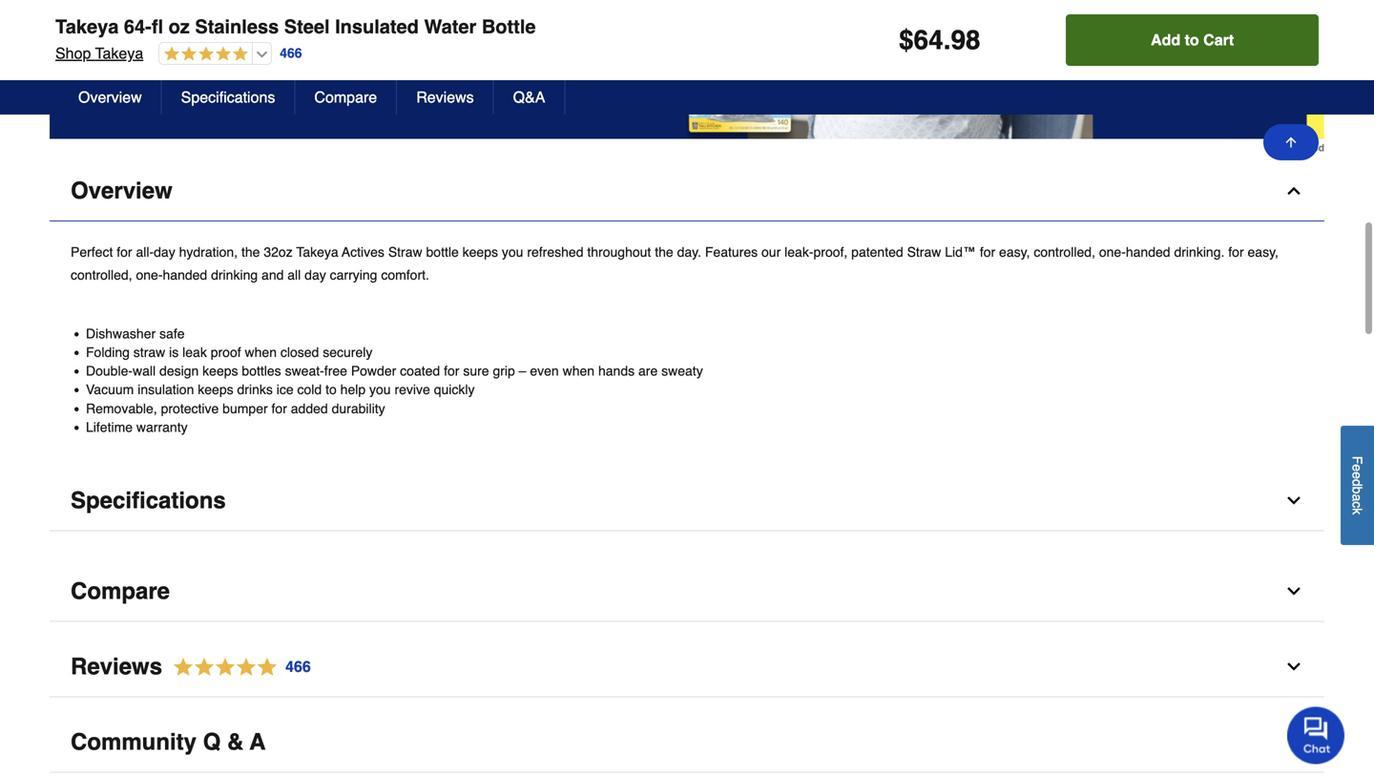 Task type: describe. For each thing, give the bounding box(es) containing it.
all-
[[136, 244, 154, 260]]

chevron down image for community q & a
[[1285, 733, 1304, 752]]

features
[[705, 244, 758, 260]]

cart
[[1204, 31, 1234, 49]]

fl
[[152, 16, 163, 38]]

$
[[899, 25, 914, 55]]

water
[[424, 16, 477, 38]]

insulation
[[138, 382, 194, 397]]

proof,
[[814, 244, 848, 260]]

warranty
[[136, 419, 188, 435]]

1 vertical spatial overview
[[71, 177, 173, 204]]

are
[[639, 363, 658, 379]]

hydration,
[[179, 244, 238, 260]]

98
[[951, 25, 981, 55]]

all
[[288, 267, 301, 282]]

to inside dishwasher safe folding straw is leak proof when closed securely double-wall design keeps bottles sweat-free powder coated for sure grip – even when hands are sweaty vacuum insulation keeps drinks ice cold to help you revive quickly removable, protective bumper for added durability lifetime warranty
[[326, 382, 337, 397]]

0 vertical spatial specifications button
[[162, 80, 295, 115]]

powder
[[351, 363, 396, 379]]

drinking.
[[1175, 244, 1225, 260]]

leak-
[[785, 244, 814, 260]]

f e e d b a c k button
[[1341, 426, 1375, 545]]

help
[[340, 382, 366, 397]]

chat invite button image
[[1288, 706, 1346, 764]]

sweaty
[[662, 363, 703, 379]]

dishwasher
[[86, 326, 156, 341]]

drinking
[[211, 267, 258, 282]]

stainless
[[195, 16, 279, 38]]

vacuum
[[86, 382, 134, 397]]

shop
[[55, 44, 91, 62]]

dishwasher safe folding straw is leak proof when closed securely double-wall design keeps bottles sweat-free powder coated for sure grip – even when hands are sweaty vacuum insulation keeps drinks ice cold to help you revive quickly removable, protective bumper for added durability lifetime warranty
[[86, 326, 703, 435]]

0 horizontal spatial one-
[[136, 267, 163, 282]]

1 e from the top
[[1350, 464, 1366, 472]]

2 vertical spatial keeps
[[198, 382, 234, 397]]

b
[[1350, 486, 1366, 494]]

for right "drinking."
[[1229, 244, 1244, 260]]

refreshed
[[527, 244, 584, 260]]

0 vertical spatial overview button
[[59, 80, 162, 115]]

comfort.
[[381, 267, 429, 282]]

.
[[944, 25, 951, 55]]

bottle
[[426, 244, 459, 260]]

bumper
[[223, 401, 268, 416]]

bottle
[[482, 16, 536, 38]]

coated
[[400, 363, 440, 379]]

1 vertical spatial specifications button
[[50, 471, 1325, 531]]

added
[[291, 401, 328, 416]]

for up quickly
[[444, 363, 460, 379]]

add to cart button
[[1067, 14, 1319, 66]]

sure
[[463, 363, 489, 379]]

2 straw from the left
[[907, 244, 942, 260]]

closed
[[281, 345, 319, 360]]

leak
[[182, 345, 207, 360]]

steel
[[284, 16, 330, 38]]

1 horizontal spatial one-
[[1100, 244, 1126, 260]]

d
[[1350, 479, 1366, 486]]

64
[[914, 25, 944, 55]]

folding
[[86, 345, 130, 360]]

actives
[[342, 244, 385, 260]]

oz
[[169, 16, 190, 38]]

&
[[227, 729, 244, 755]]

1 the from the left
[[241, 244, 260, 260]]

is
[[169, 345, 179, 360]]

our
[[762, 244, 781, 260]]

design
[[159, 363, 199, 379]]

0 vertical spatial 4.7 stars image
[[160, 46, 248, 63]]

sweat-
[[285, 363, 324, 379]]

drinks
[[237, 382, 273, 397]]

perfect for all-day hydration, the 32oz takeya actives straw bottle keeps you refreshed throughout the day. features our leak-proof, patented straw lid™ for easy, controlled, one-handed drinking. for easy, controlled, one-handed drinking and all day carrying comfort.
[[71, 244, 1279, 282]]

reviews button
[[397, 80, 494, 115]]

double-
[[86, 363, 133, 379]]

revive
[[395, 382, 430, 397]]

perfect
[[71, 244, 113, 260]]

safe
[[159, 326, 185, 341]]

add
[[1151, 31, 1181, 49]]

chevron down image for compare
[[1285, 582, 1304, 601]]

specifications for bottommost specifications button
[[71, 487, 226, 514]]

1 easy, from the left
[[1000, 244, 1031, 260]]

bottles
[[242, 363, 281, 379]]

q&a button
[[494, 80, 566, 115]]

1 vertical spatial when
[[563, 363, 595, 379]]

1 horizontal spatial controlled,
[[1034, 244, 1096, 260]]

32oz
[[264, 244, 293, 260]]

a
[[250, 729, 266, 755]]

f e e d b a c k
[[1350, 456, 1366, 515]]

c
[[1350, 501, 1366, 508]]

wall
[[133, 363, 156, 379]]



Task type: vqa. For each thing, say whether or not it's contained in the screenshot.
"Bedroom" inside the bedroom lighting link
no



Task type: locate. For each thing, give the bounding box(es) containing it.
lifetime
[[86, 419, 133, 435]]

hands
[[599, 363, 635, 379]]

insulated
[[335, 16, 419, 38]]

1 vertical spatial takeya
[[95, 44, 143, 62]]

compare
[[314, 88, 377, 106], [71, 578, 170, 604]]

community q & a
[[71, 729, 266, 755]]

0 vertical spatial one-
[[1100, 244, 1126, 260]]

you left the refreshed
[[502, 244, 524, 260]]

compare button
[[295, 80, 397, 115], [50, 562, 1325, 622]]

day left hydration,
[[154, 244, 175, 260]]

e
[[1350, 464, 1366, 472], [1350, 472, 1366, 479]]

1 horizontal spatial straw
[[907, 244, 942, 260]]

takeya up shop takeya
[[55, 16, 119, 38]]

0 horizontal spatial easy,
[[1000, 244, 1031, 260]]

the
[[241, 244, 260, 260], [655, 244, 674, 260]]

f
[[1350, 456, 1366, 464]]

overview up the "all-"
[[71, 177, 173, 204]]

0 horizontal spatial handed
[[163, 267, 207, 282]]

1 vertical spatial reviews
[[71, 653, 162, 680]]

chevron down image left a
[[1285, 491, 1304, 510]]

chevron down image inside specifications button
[[1285, 491, 1304, 510]]

overview button up day.
[[50, 161, 1325, 221]]

0 vertical spatial day
[[154, 244, 175, 260]]

takeya up all
[[296, 244, 339, 260]]

2 chevron down image from the top
[[1285, 582, 1304, 601]]

chevron down image inside the compare 'button'
[[1285, 582, 1304, 601]]

specifications down stainless on the top of page
[[181, 88, 275, 106]]

removable,
[[86, 401, 157, 416]]

0 horizontal spatial controlled,
[[71, 267, 132, 282]]

straw
[[388, 244, 423, 260], [907, 244, 942, 260]]

overview down shop takeya
[[78, 88, 142, 106]]

4.7 stars image down the oz
[[160, 46, 248, 63]]

chevron down image for specifications
[[1285, 491, 1304, 510]]

for left the "all-"
[[117, 244, 132, 260]]

0 horizontal spatial straw
[[388, 244, 423, 260]]

1 vertical spatial 4.7 stars image
[[162, 654, 312, 680]]

2 easy, from the left
[[1248, 244, 1279, 260]]

when right the even
[[563, 363, 595, 379]]

straw left lid™
[[907, 244, 942, 260]]

you inside perfect for all-day hydration, the 32oz takeya actives straw bottle keeps you refreshed throughout the day. features our leak-proof, patented straw lid™ for easy, controlled, one-handed drinking. for easy, controlled, one-handed drinking and all day carrying comfort.
[[502, 244, 524, 260]]

grip
[[493, 363, 515, 379]]

64-
[[124, 16, 152, 38]]

e up b on the right bottom of page
[[1350, 472, 1366, 479]]

patented
[[852, 244, 904, 260]]

chevron down image
[[1285, 491, 1304, 510], [1285, 582, 1304, 601], [1285, 733, 1304, 752]]

1 horizontal spatial handed
[[1126, 244, 1171, 260]]

specifications for specifications button to the top
[[181, 88, 275, 106]]

for right lid™
[[980, 244, 996, 260]]

specifications button
[[162, 80, 295, 115], [50, 471, 1325, 531]]

keeps right bottle
[[463, 244, 498, 260]]

3 chevron down image from the top
[[1285, 733, 1304, 752]]

day right all
[[305, 267, 326, 282]]

0 vertical spatial handed
[[1126, 244, 1171, 260]]

1 vertical spatial overview button
[[50, 161, 1325, 221]]

1 horizontal spatial when
[[563, 363, 595, 379]]

1 vertical spatial chevron down image
[[1285, 582, 1304, 601]]

0 vertical spatial chevron down image
[[1285, 491, 1304, 510]]

0 vertical spatial takeya
[[55, 16, 119, 38]]

q&a
[[513, 88, 546, 106]]

keeps up protective in the left of the page
[[198, 382, 234, 397]]

2 the from the left
[[655, 244, 674, 260]]

0 vertical spatial keeps
[[463, 244, 498, 260]]

community q & a button
[[50, 713, 1325, 773]]

add to cart
[[1151, 31, 1234, 49]]

lid™
[[945, 244, 977, 260]]

advertisement region
[[50, 0, 1325, 154]]

one- left "drinking."
[[1100, 244, 1126, 260]]

securely
[[323, 345, 373, 360]]

even
[[530, 363, 559, 379]]

takeya down 64-
[[95, 44, 143, 62]]

4.7 stars image
[[160, 46, 248, 63], [162, 654, 312, 680]]

reviews up "community" at the left bottom
[[71, 653, 162, 680]]

handed down hydration,
[[163, 267, 207, 282]]

e up d
[[1350, 464, 1366, 472]]

community
[[71, 729, 197, 755]]

1 horizontal spatial easy,
[[1248, 244, 1279, 260]]

the left day.
[[655, 244, 674, 260]]

easy, right lid™
[[1000, 244, 1031, 260]]

overview button
[[59, 80, 162, 115], [50, 161, 1325, 221]]

0 horizontal spatial reviews
[[71, 653, 162, 680]]

1 horizontal spatial reviews
[[416, 88, 474, 106]]

1 horizontal spatial you
[[502, 244, 524, 260]]

1 vertical spatial day
[[305, 267, 326, 282]]

0 vertical spatial compare
[[314, 88, 377, 106]]

reviews down water
[[416, 88, 474, 106]]

1 vertical spatial compare button
[[50, 562, 1325, 622]]

keeps
[[463, 244, 498, 260], [203, 363, 238, 379], [198, 382, 234, 397]]

carrying
[[330, 267, 377, 282]]

to down free
[[326, 382, 337, 397]]

chevron up image
[[1285, 181, 1304, 200]]

1 vertical spatial one-
[[136, 267, 163, 282]]

keeps down proof
[[203, 363, 238, 379]]

shop takeya
[[55, 44, 143, 62]]

durability
[[332, 401, 385, 416]]

you down "powder" in the top of the page
[[369, 382, 391, 397]]

0 vertical spatial overview
[[78, 88, 142, 106]]

1 vertical spatial compare
[[71, 578, 170, 604]]

k
[[1350, 508, 1366, 515]]

0 vertical spatial controlled,
[[1034, 244, 1096, 260]]

0 vertical spatial compare button
[[295, 80, 397, 115]]

1 vertical spatial handed
[[163, 267, 207, 282]]

0 vertical spatial when
[[245, 345, 277, 360]]

1 horizontal spatial compare
[[314, 88, 377, 106]]

to
[[1185, 31, 1200, 49], [326, 382, 337, 397]]

takeya
[[55, 16, 119, 38], [95, 44, 143, 62], [296, 244, 339, 260]]

easy, right "drinking."
[[1248, 244, 1279, 260]]

when up "bottles"
[[245, 345, 277, 360]]

–
[[519, 363, 526, 379]]

handed left "drinking."
[[1126, 244, 1171, 260]]

2 vertical spatial chevron down image
[[1285, 733, 1304, 752]]

$ 64 . 98
[[899, 25, 981, 55]]

1 vertical spatial 466
[[285, 658, 311, 675]]

reviews inside button
[[416, 88, 474, 106]]

takeya inside perfect for all-day hydration, the 32oz takeya actives straw bottle keeps you refreshed throughout the day. features our leak-proof, patented straw lid™ for easy, controlled, one-handed drinking. for easy, controlled, one-handed drinking and all day carrying comfort.
[[296, 244, 339, 260]]

ice
[[277, 382, 294, 397]]

arrow up image
[[1284, 135, 1299, 150]]

straw
[[133, 345, 165, 360]]

controlled,
[[1034, 244, 1096, 260], [71, 267, 132, 282]]

compare for bottom the compare 'button'
[[71, 578, 170, 604]]

for down ice
[[272, 401, 287, 416]]

cold
[[297, 382, 322, 397]]

to right add
[[1185, 31, 1200, 49]]

quickly
[[434, 382, 475, 397]]

1 vertical spatial keeps
[[203, 363, 238, 379]]

when
[[245, 345, 277, 360], [563, 363, 595, 379]]

4.7 stars image containing 466
[[162, 654, 312, 680]]

overview button down shop takeya
[[59, 80, 162, 115]]

handed
[[1126, 244, 1171, 260], [163, 267, 207, 282]]

chevron down image inside community q & a 'button'
[[1285, 733, 1304, 752]]

keeps inside perfect for all-day hydration, the 32oz takeya actives straw bottle keeps you refreshed throughout the day. features our leak-proof, patented straw lid™ for easy, controlled, one-handed drinking. for easy, controlled, one-handed drinking and all day carrying comfort.
[[463, 244, 498, 260]]

0 horizontal spatial the
[[241, 244, 260, 260]]

reviews
[[416, 88, 474, 106], [71, 653, 162, 680]]

2 e from the top
[[1350, 472, 1366, 479]]

0 horizontal spatial you
[[369, 382, 391, 397]]

day
[[154, 244, 175, 260], [305, 267, 326, 282]]

1 horizontal spatial day
[[305, 267, 326, 282]]

1 vertical spatial specifications
[[71, 487, 226, 514]]

1 vertical spatial to
[[326, 382, 337, 397]]

you inside dishwasher safe folding straw is leak proof when closed securely double-wall design keeps bottles sweat-free powder coated for sure grip – even when hands are sweaty vacuum insulation keeps drinks ice cold to help you revive quickly removable, protective bumper for added durability lifetime warranty
[[369, 382, 391, 397]]

one-
[[1100, 244, 1126, 260], [136, 267, 163, 282]]

free
[[324, 363, 347, 379]]

1 straw from the left
[[388, 244, 423, 260]]

1 horizontal spatial to
[[1185, 31, 1200, 49]]

2 vertical spatial takeya
[[296, 244, 339, 260]]

to inside button
[[1185, 31, 1200, 49]]

a
[[1350, 494, 1366, 501]]

4.7 stars image up & at the bottom of page
[[162, 654, 312, 680]]

throughout
[[587, 244, 651, 260]]

0 horizontal spatial day
[[154, 244, 175, 260]]

466
[[280, 46, 302, 61], [285, 658, 311, 675]]

1 chevron down image from the top
[[1285, 491, 1304, 510]]

0 horizontal spatial compare
[[71, 578, 170, 604]]

straw up comfort.
[[388, 244, 423, 260]]

1 horizontal spatial the
[[655, 244, 674, 260]]

protective
[[161, 401, 219, 416]]

0 vertical spatial 466
[[280, 46, 302, 61]]

q
[[203, 729, 221, 755]]

proof
[[211, 345, 241, 360]]

chevron down image
[[1285, 657, 1304, 676]]

0 vertical spatial you
[[502, 244, 524, 260]]

chevron down image down chevron down image on the bottom right of page
[[1285, 733, 1304, 752]]

the left 32oz
[[241, 244, 260, 260]]

one- down the "all-"
[[136, 267, 163, 282]]

overview
[[78, 88, 142, 106], [71, 177, 173, 204]]

compare for the compare 'button' to the top
[[314, 88, 377, 106]]

0 vertical spatial specifications
[[181, 88, 275, 106]]

1 vertical spatial controlled,
[[71, 267, 132, 282]]

0 horizontal spatial when
[[245, 345, 277, 360]]

and
[[262, 267, 284, 282]]

takeya 64-fl oz stainless steel insulated water bottle
[[55, 16, 536, 38]]

day.
[[677, 244, 702, 260]]

chevron down image up chevron down image on the bottom right of page
[[1285, 582, 1304, 601]]

you
[[502, 244, 524, 260], [369, 382, 391, 397]]

0 vertical spatial to
[[1185, 31, 1200, 49]]

0 horizontal spatial to
[[326, 382, 337, 397]]

0 vertical spatial reviews
[[416, 88, 474, 106]]

1 vertical spatial you
[[369, 382, 391, 397]]

specifications down the warranty
[[71, 487, 226, 514]]



